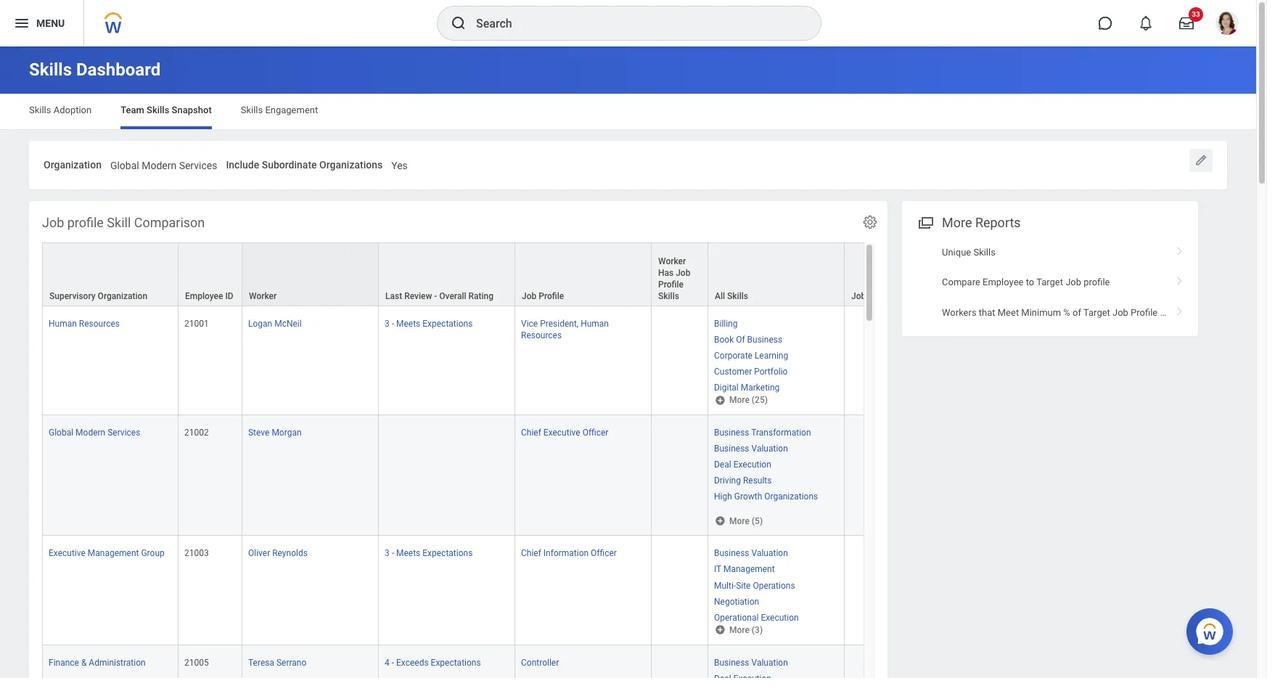 Task type: locate. For each thing, give the bounding box(es) containing it.
row
[[42, 242, 1118, 307], [42, 306, 1118, 415], [42, 415, 1118, 536], [42, 536, 1118, 645], [42, 645, 1118, 678]]

2 row from the top
[[42, 306, 1118, 415]]

global modern services for global modern services link
[[49, 428, 140, 438]]

0 horizontal spatial modern
[[76, 428, 105, 438]]

execution up results
[[734, 460, 772, 470]]

3 business valuation link from the top
[[715, 655, 788, 668]]

business valuation
[[715, 444, 788, 454], [715, 549, 788, 559], [715, 658, 788, 668]]

0 vertical spatial employee
[[983, 277, 1024, 288]]

mcneil
[[275, 319, 302, 329]]

include
[[226, 159, 259, 171]]

chevron right image inside compare employee to target job profile link
[[1171, 272, 1190, 286]]

steve morgan link
[[248, 425, 302, 438]]

customer
[[715, 367, 753, 377]]

business valuation link down more (3)
[[715, 655, 788, 668]]

profile
[[659, 279, 684, 290], [539, 291, 564, 301], [869, 291, 894, 301], [1132, 307, 1158, 318]]

1 vertical spatial services
[[108, 428, 140, 438]]

more inside "dropdown button"
[[730, 516, 750, 526]]

0 vertical spatial meets
[[396, 319, 421, 329]]

deal execution link
[[715, 457, 772, 470]]

1 vertical spatial 3
[[385, 549, 390, 559]]

3 - meets expectations
[[385, 319, 473, 329], [385, 549, 473, 559]]

2 items selected list from the top
[[715, 425, 839, 515]]

1 meets from the top
[[396, 319, 421, 329]]

1 vertical spatial execution
[[761, 613, 799, 623]]

compare employee to target job profile link
[[903, 267, 1199, 297]]

1 vertical spatial employee
[[185, 291, 223, 301]]

0 vertical spatial resources
[[79, 319, 120, 329]]

more up unique
[[943, 215, 973, 230]]

1 cell from the top
[[652, 306, 709, 415]]

1 vertical spatial 3 - meets expectations
[[385, 549, 473, 559]]

2 3 from the top
[[385, 549, 390, 559]]

expectations
[[423, 319, 473, 329], [423, 549, 473, 559], [431, 658, 481, 668]]

1 vertical spatial officer
[[591, 549, 617, 559]]

2 3 - meets expectations from the top
[[385, 549, 473, 559]]

profile up workers that meet minimum % of target job profile skills
[[1084, 277, 1111, 288]]

job inside 'popup button'
[[522, 291, 537, 301]]

2 vertical spatial business valuation link
[[715, 655, 788, 668]]

3 for logan mcneil
[[385, 319, 390, 329]]

more left (5)
[[730, 516, 750, 526]]

business valuation down more (3)
[[715, 658, 788, 668]]

0 horizontal spatial management
[[88, 549, 139, 559]]

2 business valuation link from the top
[[715, 546, 788, 559]]

supervisory organization
[[49, 291, 148, 301]]

resources
[[79, 319, 120, 329], [521, 330, 562, 341]]

last
[[386, 291, 402, 301]]

organization up human resources link
[[98, 291, 148, 301]]

organizations left yes
[[320, 159, 383, 171]]

management left group on the bottom of page
[[88, 549, 139, 559]]

worker inside worker has job profile skills
[[659, 256, 686, 266]]

4 cell from the top
[[652, 645, 709, 678]]

more down operational at bottom right
[[730, 625, 750, 635]]

tab list
[[15, 94, 1243, 129]]

job inside worker has job profile skills
[[676, 268, 691, 278]]

valuation down (3)
[[752, 658, 788, 668]]

0 horizontal spatial worker
[[249, 291, 277, 301]]

global inside "job profile skill comparison" "element"
[[49, 428, 73, 438]]

3 row from the top
[[42, 415, 1118, 536]]

4 - exceeds expectations
[[385, 658, 481, 668]]

list inside skills dashboard main content
[[903, 237, 1199, 328]]

1 vertical spatial target
[[1084, 307, 1111, 318]]

human resources
[[49, 319, 120, 329]]

2 business valuation from the top
[[715, 549, 788, 559]]

services inside global modern services link
[[108, 428, 140, 438]]

global inside text field
[[110, 160, 139, 171]]

of
[[1073, 307, 1082, 318]]

book
[[715, 335, 734, 345]]

human inside vice president, human resources
[[581, 319, 609, 329]]

tab list inside skills dashboard main content
[[15, 94, 1243, 129]]

chevron right image for of
[[1171, 302, 1190, 316]]

1 horizontal spatial worker
[[659, 256, 686, 266]]

1 vertical spatial profile
[[1084, 277, 1111, 288]]

multi-
[[715, 581, 736, 591]]

vice president, human resources
[[521, 319, 609, 341]]

operational execution
[[715, 613, 799, 623]]

1 horizontal spatial services
[[179, 160, 217, 171]]

reynolds
[[272, 549, 308, 559]]

2 meets from the top
[[396, 549, 421, 559]]

0 vertical spatial organizations
[[320, 159, 383, 171]]

items selected list
[[715, 316, 812, 394], [715, 425, 839, 515], [715, 546, 823, 624], [715, 655, 819, 678]]

has
[[659, 268, 674, 278]]

- for oliver reynolds
[[392, 549, 394, 559]]

multi-site operations link
[[715, 578, 796, 591]]

list
[[903, 237, 1199, 328]]

2 vertical spatial valuation
[[752, 658, 788, 668]]

0 vertical spatial management
[[88, 549, 139, 559]]

that
[[980, 307, 996, 318]]

meets for oliver reynolds
[[396, 549, 421, 559]]

business
[[748, 335, 783, 345], [715, 428, 750, 438], [715, 444, 750, 454], [715, 549, 750, 559], [715, 658, 750, 668]]

row containing executive management group
[[42, 536, 1118, 645]]

1 horizontal spatial organizations
[[765, 492, 819, 502]]

human right president,
[[581, 319, 609, 329]]

0 vertical spatial services
[[179, 160, 217, 171]]

0 vertical spatial modern
[[142, 160, 177, 171]]

target right of
[[1084, 307, 1111, 318]]

tab list containing skills adoption
[[15, 94, 1243, 129]]

4 - exceeds expectations link
[[385, 655, 481, 668]]

1 horizontal spatial human
[[581, 319, 609, 329]]

1 items selected list from the top
[[715, 316, 812, 394]]

employee
[[983, 277, 1024, 288], [185, 291, 223, 301]]

profile
[[67, 215, 104, 230], [1084, 277, 1111, 288]]

1 chief from the top
[[521, 428, 542, 438]]

more for more (5)
[[730, 516, 750, 526]]

include subordinate organizations
[[226, 159, 383, 171]]

organizations inside high growth organizations link
[[765, 492, 819, 502]]

1 vertical spatial management
[[724, 565, 775, 575]]

profile inside list
[[1132, 307, 1158, 318]]

management up multi-site operations link
[[724, 565, 775, 575]]

chief information officer link
[[521, 546, 617, 559]]

resources down "supervisory organization"
[[79, 319, 120, 329]]

3 business valuation from the top
[[715, 658, 788, 668]]

Yes text field
[[392, 151, 408, 176]]

0 vertical spatial worker
[[659, 256, 686, 266]]

1 vertical spatial resources
[[521, 330, 562, 341]]

employee left id on the top left of the page
[[185, 291, 223, 301]]

row containing human resources
[[42, 306, 1118, 415]]

group
[[141, 549, 165, 559]]

business for 1st the business valuation link from the bottom
[[715, 658, 750, 668]]

portfolio
[[755, 367, 788, 377]]

resources down vice on the top left
[[521, 330, 562, 341]]

meets for logan mcneil
[[396, 319, 421, 329]]

skills dashboard
[[29, 60, 161, 80]]

2 vertical spatial business valuation
[[715, 658, 788, 668]]

items selected list containing business transformation
[[715, 425, 839, 515]]

1 vertical spatial worker
[[249, 291, 277, 301]]

0 vertical spatial chief
[[521, 428, 542, 438]]

execution for deal execution
[[734, 460, 772, 470]]

0 horizontal spatial employee
[[185, 291, 223, 301]]

0 vertical spatial 3 - meets expectations link
[[385, 316, 473, 329]]

1 vertical spatial meets
[[396, 549, 421, 559]]

serrano
[[277, 658, 307, 668]]

worker up has
[[659, 256, 686, 266]]

operational
[[715, 613, 759, 623]]

human down the 'supervisory'
[[49, 319, 77, 329]]

business transformation link
[[715, 425, 812, 438]]

menu banner
[[0, 0, 1257, 46]]

2 cell from the top
[[652, 415, 709, 536]]

1 vertical spatial expectations
[[423, 549, 473, 559]]

1 vertical spatial global modern services
[[49, 428, 140, 438]]

5 row from the top
[[42, 645, 1118, 678]]

list containing unique skills
[[903, 237, 1199, 328]]

1 vertical spatial chevron right image
[[1171, 272, 1190, 286]]

0 vertical spatial 3 - meets expectations
[[385, 319, 473, 329]]

business valuation up it management link
[[715, 549, 788, 559]]

high growth organizations link
[[715, 489, 819, 502]]

negotiation
[[715, 597, 760, 607]]

1 vertical spatial business valuation
[[715, 549, 788, 559]]

worker inside 'popup button'
[[249, 291, 277, 301]]

digital marketing
[[715, 383, 780, 393]]

0 vertical spatial business valuation
[[715, 444, 788, 454]]

unique
[[943, 247, 972, 258]]

2 3 - meets expectations link from the top
[[385, 546, 473, 559]]

business for business transformation link
[[715, 428, 750, 438]]

items selected list for more (3)
[[715, 546, 823, 624]]

3
[[385, 319, 390, 329], [385, 549, 390, 559]]

steve morgan
[[248, 428, 302, 438]]

0 vertical spatial execution
[[734, 460, 772, 470]]

employee id
[[185, 291, 234, 301]]

business valuation link up deal execution link
[[715, 441, 788, 454]]

meet
[[998, 307, 1020, 318]]

items selected list containing billing
[[715, 316, 812, 394]]

site
[[736, 581, 751, 591]]

row containing worker has job profile skills
[[42, 242, 1118, 307]]

0 vertical spatial officer
[[583, 428, 609, 438]]

driving
[[715, 476, 741, 486]]

negotiation link
[[715, 594, 760, 607]]

reports
[[976, 215, 1021, 230]]

chevron right image
[[1171, 242, 1190, 256], [1171, 272, 1190, 286], [1171, 302, 1190, 316]]

driving results link
[[715, 473, 772, 486]]

profile logan mcneil image
[[1216, 12, 1240, 38]]

modern inside text field
[[142, 160, 177, 171]]

organization down adoption
[[44, 159, 102, 171]]

1 vertical spatial organizations
[[765, 492, 819, 502]]

id
[[225, 291, 234, 301]]

1 horizontal spatial global
[[110, 160, 139, 171]]

3 for oliver reynolds
[[385, 549, 390, 559]]

all skills
[[715, 291, 749, 301]]

0 horizontal spatial human
[[49, 319, 77, 329]]

driving results
[[715, 476, 772, 486]]

Global Modern Services text field
[[110, 151, 217, 176]]

0 vertical spatial profile
[[67, 215, 104, 230]]

global for global modern services text field
[[110, 160, 139, 171]]

0 vertical spatial valuation
[[752, 444, 788, 454]]

1 horizontal spatial target
[[1084, 307, 1111, 318]]

expectations for chief
[[423, 549, 473, 559]]

2 human from the left
[[581, 319, 609, 329]]

0 vertical spatial chevron right image
[[1171, 242, 1190, 256]]

1 horizontal spatial resources
[[521, 330, 562, 341]]

oliver
[[248, 549, 270, 559]]

digital marketing link
[[715, 380, 780, 393]]

chevron right image inside workers that meet minimum % of target job profile skills link
[[1171, 302, 1190, 316]]

4 row from the top
[[42, 536, 1118, 645]]

logan mcneil link
[[248, 316, 302, 329]]

execution for operational execution
[[761, 613, 799, 623]]

skill
[[107, 215, 131, 230]]

0 vertical spatial executive
[[544, 428, 581, 438]]

0 horizontal spatial target
[[1037, 277, 1064, 288]]

global
[[110, 160, 139, 171], [49, 428, 73, 438]]

1 vertical spatial modern
[[76, 428, 105, 438]]

1 horizontal spatial profile
[[1084, 277, 1111, 288]]

billing
[[715, 319, 738, 329]]

profile inside 'popup button'
[[539, 291, 564, 301]]

0 horizontal spatial global
[[49, 428, 73, 438]]

1 3 - meets expectations from the top
[[385, 319, 473, 329]]

worker up logan at the top of the page
[[249, 291, 277, 301]]

0 horizontal spatial organizations
[[320, 159, 383, 171]]

1 vertical spatial chief
[[521, 549, 542, 559]]

employee left to
[[983, 277, 1024, 288]]

inbox large image
[[1180, 16, 1195, 31]]

modern for global modern services text field
[[142, 160, 177, 171]]

chief for chief executive officer
[[521, 428, 542, 438]]

rating
[[469, 291, 494, 301]]

organizations down results
[[765, 492, 819, 502]]

0 horizontal spatial services
[[108, 428, 140, 438]]

execution inside operational execution "link"
[[761, 613, 799, 623]]

business valuation for 1st the business valuation link from the bottom
[[715, 658, 788, 668]]

menu group image
[[916, 212, 935, 231]]

business valuation for 2nd the business valuation link from the bottom of the "job profile skill comparison" "element"
[[715, 549, 788, 559]]

business valuation up deal execution link
[[715, 444, 788, 454]]

officer for chief executive officer
[[583, 428, 609, 438]]

1 vertical spatial valuation
[[752, 549, 788, 559]]

1 horizontal spatial management
[[724, 565, 775, 575]]

0 vertical spatial expectations
[[423, 319, 473, 329]]

3 chevron right image from the top
[[1171, 302, 1190, 316]]

4
[[385, 658, 390, 668]]

services for global modern services link
[[108, 428, 140, 438]]

high
[[715, 492, 733, 502]]

worker column header
[[243, 242, 379, 307]]

cell
[[652, 306, 709, 415], [652, 415, 709, 536], [652, 536, 709, 645], [652, 645, 709, 678]]

0 vertical spatial organization
[[44, 159, 102, 171]]

edit image
[[1195, 153, 1209, 168]]

more
[[943, 215, 973, 230], [730, 395, 750, 405], [730, 516, 750, 526], [730, 625, 750, 635]]

valuation up it management link
[[752, 549, 788, 559]]

0 horizontal spatial profile
[[67, 215, 104, 230]]

management for executive
[[88, 549, 139, 559]]

3 valuation from the top
[[752, 658, 788, 668]]

cell for corporate learning
[[652, 306, 709, 415]]

global modern services inside "job profile skill comparison" "element"
[[49, 428, 140, 438]]

3 - meets expectations link
[[385, 316, 473, 329], [385, 546, 473, 559]]

management for it
[[724, 565, 775, 575]]

21003
[[184, 549, 209, 559]]

business valuation link up it management link
[[715, 546, 788, 559]]

1 business valuation from the top
[[715, 444, 788, 454]]

1 vertical spatial executive
[[49, 549, 86, 559]]

0 vertical spatial global modern services
[[110, 160, 217, 171]]

finance
[[49, 658, 79, 668]]

1 3 - meets expectations link from the top
[[385, 316, 473, 329]]

2 vertical spatial chevron right image
[[1171, 302, 1190, 316]]

1 row from the top
[[42, 242, 1118, 307]]

3 items selected list from the top
[[715, 546, 823, 624]]

2 chevron right image from the top
[[1171, 272, 1190, 286]]

1 vertical spatial 3 - meets expectations link
[[385, 546, 473, 559]]

global for global modern services link
[[49, 428, 73, 438]]

1 vertical spatial global
[[49, 428, 73, 438]]

digital
[[715, 383, 739, 393]]

profile inside popup button
[[869, 291, 894, 301]]

1 vertical spatial business valuation link
[[715, 546, 788, 559]]

1 chevron right image from the top
[[1171, 242, 1190, 256]]

worker
[[659, 256, 686, 266], [249, 291, 277, 301]]

0 vertical spatial global
[[110, 160, 139, 171]]

more down 'digital marketing'
[[730, 395, 750, 405]]

last review - overall rating
[[386, 291, 494, 301]]

0 vertical spatial business valuation link
[[715, 441, 788, 454]]

services inside global modern services text field
[[179, 160, 217, 171]]

job profile column header
[[516, 242, 652, 307]]

president,
[[540, 319, 579, 329]]

1 horizontal spatial modern
[[142, 160, 177, 171]]

officer
[[583, 428, 609, 438], [591, 549, 617, 559]]

3 cell from the top
[[652, 536, 709, 645]]

execution up (3)
[[761, 613, 799, 623]]

profile left "skill"
[[67, 215, 104, 230]]

1 vertical spatial organization
[[98, 291, 148, 301]]

worker for worker has job profile skills
[[659, 256, 686, 266]]

0 vertical spatial 3
[[385, 319, 390, 329]]

execution inside deal execution link
[[734, 460, 772, 470]]

2 chief from the top
[[521, 549, 542, 559]]

Search Workday  search field
[[476, 7, 792, 39]]

more (25)
[[730, 395, 768, 405]]

target right to
[[1037, 277, 1064, 288]]

chief for chief information officer
[[521, 549, 542, 559]]

1 horizontal spatial executive
[[544, 428, 581, 438]]

more for more (3)
[[730, 625, 750, 635]]

valuation down business transformation in the bottom right of the page
[[752, 444, 788, 454]]

modern inside "job profile skill comparison" "element"
[[76, 428, 105, 438]]

management inside items selected list
[[724, 565, 775, 575]]

1 3 from the top
[[385, 319, 390, 329]]



Task type: vqa. For each thing, say whether or not it's contained in the screenshot.
Human within VICE PRESIDENT, HUMAN RESOURCES
yes



Task type: describe. For each thing, give the bounding box(es) containing it.
book of business
[[715, 335, 783, 345]]

skills inside popup button
[[728, 291, 749, 301]]

oliver reynolds link
[[248, 546, 308, 559]]

configure job profile skill comparison image
[[863, 214, 879, 230]]

3 - meets expectations link for chief
[[385, 546, 473, 559]]

skills inside popup button
[[896, 291, 917, 301]]

0 horizontal spatial executive
[[49, 549, 86, 559]]

supervisory organization button
[[43, 243, 178, 306]]

3 - meets expectations link for vice
[[385, 316, 473, 329]]

0 vertical spatial target
[[1037, 277, 1064, 288]]

employee inside popup button
[[185, 291, 223, 301]]

- for logan mcneil
[[392, 319, 394, 329]]

it management link
[[715, 562, 775, 575]]

transformation
[[752, 428, 812, 438]]

of
[[737, 335, 746, 345]]

it
[[715, 565, 722, 575]]

comparison
[[134, 215, 205, 230]]

skills inside worker has job profile skills
[[659, 291, 680, 301]]

cell for multi-site operations
[[652, 536, 709, 645]]

engagement
[[265, 105, 318, 115]]

all skills button
[[709, 243, 845, 306]]

chevron right image for profile
[[1171, 272, 1190, 286]]

job inside popup button
[[852, 291, 867, 301]]

operational execution link
[[715, 610, 799, 623]]

%
[[1064, 307, 1071, 318]]

1 valuation from the top
[[752, 444, 788, 454]]

all skills column header
[[709, 242, 845, 307]]

justify image
[[13, 15, 31, 32]]

job profile skill comparison element
[[29, 201, 1118, 678]]

more (5) button
[[715, 515, 765, 527]]

dashboard
[[76, 60, 161, 80]]

officer for chief information officer
[[591, 549, 617, 559]]

deal
[[715, 460, 732, 470]]

last review - overall rating button
[[379, 243, 515, 306]]

chief executive officer
[[521, 428, 609, 438]]

menu
[[36, 17, 65, 29]]

chevron right image inside unique skills link
[[1171, 242, 1190, 256]]

more (3) button
[[715, 624, 765, 636]]

growth
[[735, 492, 763, 502]]

cell for deal execution
[[652, 415, 709, 536]]

more (3)
[[730, 625, 763, 635]]

global modern services link
[[49, 425, 140, 438]]

items selected list for more (5)
[[715, 425, 839, 515]]

business for first the business valuation link from the top of the "job profile skill comparison" "element"
[[715, 444, 750, 454]]

33
[[1193, 10, 1201, 18]]

profile inside "element"
[[67, 215, 104, 230]]

results
[[744, 476, 772, 486]]

controller
[[521, 658, 559, 668]]

learning
[[755, 351, 789, 361]]

human resources link
[[49, 316, 120, 329]]

book of business link
[[715, 332, 783, 345]]

profile inside worker has job profile skills
[[659, 279, 684, 290]]

resources inside vice president, human resources
[[521, 330, 562, 341]]

global modern services for global modern services text field
[[110, 160, 217, 171]]

4 items selected list from the top
[[715, 655, 819, 678]]

menu button
[[0, 0, 84, 46]]

review
[[405, 291, 432, 301]]

snapshot
[[172, 105, 212, 115]]

21005
[[184, 658, 209, 668]]

more (25) button
[[715, 394, 770, 406]]

row containing finance & administration
[[42, 645, 1118, 678]]

row containing global modern services
[[42, 415, 1118, 536]]

it management
[[715, 565, 775, 575]]

items selected list for more (25)
[[715, 316, 812, 394]]

vice
[[521, 319, 538, 329]]

exceeds
[[396, 658, 429, 668]]

last review - overall rating column header
[[379, 242, 516, 307]]

organization element
[[110, 150, 217, 177]]

adoption
[[54, 105, 92, 115]]

deal execution
[[715, 460, 772, 470]]

modern for global modern services link
[[76, 428, 105, 438]]

3 - meets expectations for vice president, human resources
[[385, 319, 473, 329]]

more for more (25)
[[730, 395, 750, 405]]

workers that meet minimum % of target job profile skills
[[943, 307, 1183, 318]]

1 business valuation link from the top
[[715, 441, 788, 454]]

search image
[[450, 15, 468, 32]]

2 vertical spatial expectations
[[431, 658, 481, 668]]

worker has job profile skills button
[[652, 243, 708, 306]]

corporate
[[715, 351, 753, 361]]

supervisory
[[49, 291, 96, 301]]

more reports
[[943, 215, 1021, 230]]

(25)
[[752, 395, 768, 405]]

unique skills link
[[903, 237, 1199, 267]]

employee id column header
[[179, 242, 243, 307]]

2 valuation from the top
[[752, 549, 788, 559]]

job profile skills button
[[845, 243, 981, 306]]

worker for worker
[[249, 291, 277, 301]]

worker button
[[243, 243, 378, 306]]

executive management group
[[49, 549, 165, 559]]

compare employee to target job profile
[[943, 277, 1111, 288]]

skills dashboard main content
[[0, 46, 1257, 678]]

high growth organizations
[[715, 492, 819, 502]]

services for global modern services text field
[[179, 160, 217, 171]]

teresa serrano link
[[248, 655, 307, 668]]

- for teresa serrano
[[392, 658, 394, 668]]

- inside popup button
[[435, 291, 437, 301]]

(3)
[[752, 625, 763, 635]]

organizations for high growth organizations
[[765, 492, 819, 502]]

business transformation
[[715, 428, 812, 438]]

executive management group link
[[49, 546, 165, 559]]

1 human from the left
[[49, 319, 77, 329]]

controller link
[[521, 655, 559, 668]]

business for 2nd the business valuation link from the bottom of the "job profile skill comparison" "element"
[[715, 549, 750, 559]]

0 horizontal spatial resources
[[79, 319, 120, 329]]

business valuation for first the business valuation link from the top of the "job profile skill comparison" "element"
[[715, 444, 788, 454]]

multi-site operations
[[715, 581, 796, 591]]

customer portfolio
[[715, 367, 788, 377]]

chief executive officer link
[[521, 425, 609, 438]]

job profile
[[522, 291, 564, 301]]

yes
[[392, 160, 408, 171]]

vice president, human resources link
[[521, 316, 609, 341]]

organizations for include subordinate organizations
[[320, 159, 383, 171]]

organization inside popup button
[[98, 291, 148, 301]]

teresa
[[248, 658, 274, 668]]

notifications large image
[[1139, 16, 1154, 31]]

expectations for vice
[[423, 319, 473, 329]]

operations
[[753, 581, 796, 591]]

worker has job profile skills column header
[[652, 242, 709, 307]]

supervisory organization column header
[[42, 242, 179, 307]]

corporate learning
[[715, 351, 789, 361]]

3 - meets expectations for chief information officer
[[385, 549, 473, 559]]

workers
[[943, 307, 977, 318]]

21002
[[184, 428, 209, 438]]

more for more reports
[[943, 215, 973, 230]]

1 horizontal spatial employee
[[983, 277, 1024, 288]]

overall
[[440, 291, 467, 301]]

corporate learning link
[[715, 348, 789, 361]]

finance & administration
[[49, 658, 146, 668]]

logan
[[248, 319, 272, 329]]

job profile skill comparison
[[42, 215, 205, 230]]

(5)
[[752, 516, 763, 526]]

include subordinate organizations element
[[392, 150, 408, 177]]

team
[[121, 105, 144, 115]]



